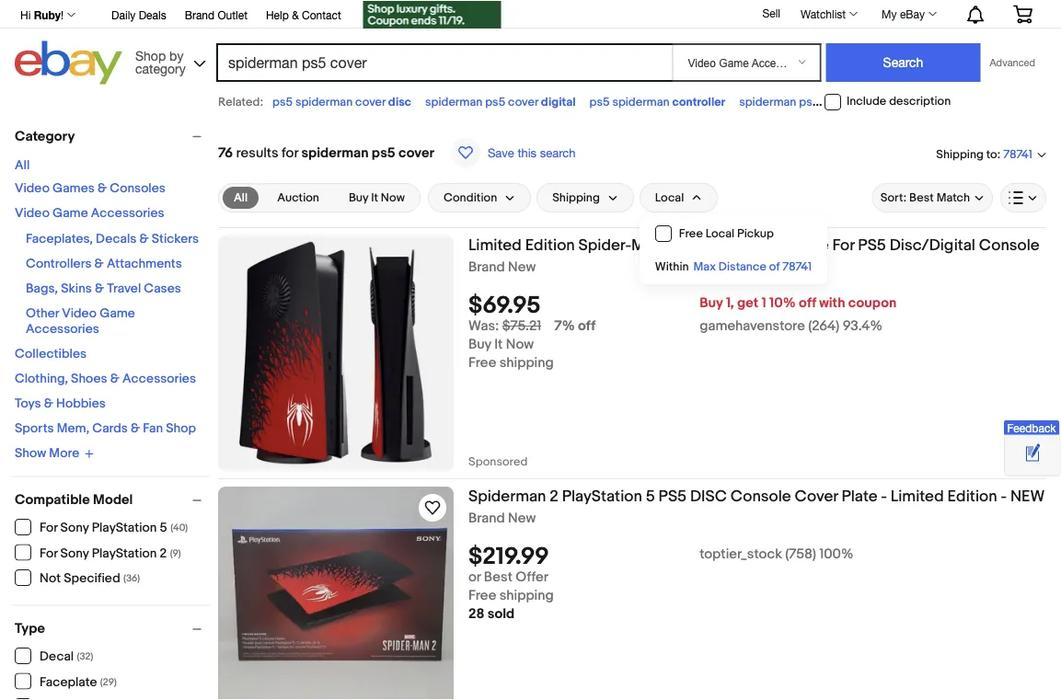Task type: locate. For each thing, give the bounding box(es) containing it.
main content containing $69.95
[[218, 119, 1047, 701]]

1 vertical spatial free
[[469, 355, 497, 372]]

1 vertical spatial local
[[706, 227, 735, 241]]

2 vertical spatial 2
[[160, 546, 167, 562]]

limited right plate
[[891, 487, 944, 506]]

free for gamehavenstore (264) 93.4% buy it now free shipping
[[469, 355, 497, 372]]

1 vertical spatial it
[[495, 337, 503, 353]]

sony up not specified (36)
[[60, 546, 89, 562]]

to
[[987, 147, 998, 161]]

spiderman right for
[[301, 145, 369, 161]]

0 horizontal spatial shipping
[[553, 191, 600, 205]]

other video game accessories link
[[26, 306, 135, 337]]

0 vertical spatial new
[[508, 259, 536, 276]]

edition inside limited edition spider-man 2 skin cover faceplate for ps5 disc/digital console brand new
[[525, 236, 575, 255]]

accessories up collectibles
[[26, 322, 99, 337]]

travel
[[107, 281, 141, 297]]

- left "new"
[[1001, 487, 1007, 506]]

2
[[665, 236, 674, 255], [550, 487, 559, 506], [160, 546, 167, 562]]

for up with
[[833, 236, 855, 255]]

new down spiderman
[[508, 510, 536, 527]]

shipping for shipping to : 78741
[[937, 147, 984, 161]]

free down was:
[[469, 355, 497, 372]]

1 horizontal spatial off
[[799, 295, 817, 312]]

0 horizontal spatial 5
[[160, 521, 167, 536]]

video for video game accessories
[[15, 206, 50, 221]]

outlet
[[218, 8, 248, 21]]

limited edition spider-man 2 skin cover faceplate for ps5 disc/digital console heading
[[469, 236, 1040, 255]]

shipping for offer
[[500, 588, 554, 605]]

0 horizontal spatial game
[[52, 206, 88, 221]]

off
[[799, 295, 817, 312], [578, 318, 596, 335]]

account navigation
[[10, 0, 1047, 31]]

2 right spiderman
[[550, 487, 559, 506]]

1 horizontal spatial 5
[[646, 487, 655, 506]]

1 horizontal spatial local
[[706, 227, 735, 241]]

1 vertical spatial all link
[[223, 187, 259, 209]]

1 vertical spatial all
[[234, 191, 248, 205]]

spiderman left 'controller'
[[613, 95, 670, 109]]

2 vertical spatial accessories
[[123, 371, 196, 387]]

0 vertical spatial edition
[[525, 236, 575, 255]]

my
[[882, 7, 897, 20]]

faceplate down decal (32)
[[40, 675, 97, 690]]

gamehavenstore (264) 93.4% buy it now free shipping
[[469, 318, 883, 372]]

1 vertical spatial 5
[[160, 521, 167, 536]]

0 horizontal spatial cover
[[355, 95, 386, 109]]

$219.99
[[469, 543, 549, 572]]

buy for buy it now
[[349, 191, 369, 205]]

ps5 down sort:
[[858, 236, 886, 255]]

edition inside the spiderman 2 playstation 5 ps5 disc console cover plate - limited edition - new brand new
[[948, 487, 998, 506]]

accessories
[[91, 206, 164, 221], [26, 322, 99, 337], [123, 371, 196, 387]]

- right plate
[[881, 487, 888, 506]]

ps5 spiderman controller
[[590, 95, 726, 109]]

ps5 right digital at the top right
[[590, 95, 610, 109]]

1 horizontal spatial best
[[910, 191, 934, 205]]

1 horizontal spatial it
[[495, 337, 503, 353]]

0 horizontal spatial faceplate
[[40, 675, 97, 690]]

local up man
[[655, 191, 684, 205]]

ps5 left plates
[[799, 95, 820, 109]]

brand left outlet in the top of the page
[[185, 8, 215, 21]]

1 horizontal spatial now
[[506, 337, 534, 353]]

0 vertical spatial playstation
[[562, 487, 642, 506]]

free up max
[[679, 227, 703, 241]]

0 horizontal spatial off
[[578, 318, 596, 335]]

cover for spiderman
[[355, 95, 386, 109]]

for inside limited edition spider-man 2 skin cover faceplate for ps5 disc/digital console brand new
[[833, 236, 855, 255]]

1 vertical spatial new
[[508, 510, 536, 527]]

clothing,
[[15, 371, 68, 387]]

& right skins
[[95, 281, 104, 297]]

2 vertical spatial for
[[40, 546, 58, 562]]

now left condition
[[381, 191, 405, 205]]

local left pickup
[[706, 227, 735, 241]]

shipping button
[[537, 183, 634, 213]]

spiderman
[[469, 487, 546, 506]]

spiderman ps5
[[870, 95, 953, 109]]

0 horizontal spatial now
[[381, 191, 405, 205]]

buy inside the gamehavenstore (264) 93.4% buy it now free shipping
[[469, 337, 492, 353]]

ps5 up buy it now
[[372, 145, 396, 161]]

0 vertical spatial best
[[910, 191, 934, 205]]

disc
[[690, 487, 727, 506]]

1 horizontal spatial all link
[[223, 187, 259, 209]]

shipping inside shipping to : 78741
[[937, 147, 984, 161]]

0 vertical spatial 5
[[646, 487, 655, 506]]

limited down condition dropdown button
[[469, 236, 522, 255]]

sort:
[[881, 191, 907, 205]]

2 sony from the top
[[60, 546, 89, 562]]

spiderman 2 playstation 5 ps5 disc console cover plate - limited edition - new image
[[218, 487, 454, 701]]

save
[[488, 145, 514, 160]]

0 vertical spatial sony
[[60, 521, 89, 536]]

ps5 spiderman cover disc
[[273, 95, 412, 109]]

cover
[[355, 95, 386, 109], [508, 95, 539, 109], [399, 145, 434, 161]]

for for for sony playstation 2
[[40, 546, 58, 562]]

hi ruby !
[[20, 8, 64, 21]]

now down $75.21
[[506, 337, 534, 353]]

1 vertical spatial playstation
[[92, 521, 157, 536]]

2 vertical spatial buy
[[469, 337, 492, 353]]

1 vertical spatial shop
[[166, 421, 196, 437]]

local button
[[640, 183, 718, 213]]

5 inside the spiderman 2 playstation 5 ps5 disc console cover plate - limited edition - new brand new
[[646, 487, 655, 506]]

free inside the gamehavenstore (264) 93.4% buy it now free shipping
[[469, 355, 497, 372]]

all link down the category
[[15, 158, 30, 174]]

:
[[998, 147, 1001, 161]]

video inside faceplates, decals & stickers controllers & attachments bags, skins & travel cases other video game accessories
[[62, 306, 97, 322]]

0 horizontal spatial all
[[15, 158, 30, 174]]

for sony playstation 5 (40)
[[40, 521, 188, 536]]

0 horizontal spatial -
[[881, 487, 888, 506]]

1 shipping from the top
[[500, 355, 554, 372]]

with
[[820, 295, 846, 312]]

sony down compatible model
[[60, 521, 89, 536]]

1 horizontal spatial limited
[[891, 487, 944, 506]]

buy down the 76 results for spiderman ps5 cover
[[349, 191, 369, 205]]

2 new from the top
[[508, 510, 536, 527]]

edition left "new"
[[948, 487, 998, 506]]

cover down disc
[[399, 145, 434, 161]]

2 vertical spatial playstation
[[92, 546, 157, 562]]

0 horizontal spatial cover
[[711, 236, 755, 255]]

all link down 76
[[223, 187, 259, 209]]

1 vertical spatial buy
[[700, 295, 723, 312]]

collectibles clothing, shoes & accessories toys & hobbies sports mem, cards & fan shop
[[15, 347, 196, 437]]

shipping down offer
[[500, 588, 554, 605]]

1 horizontal spatial edition
[[948, 487, 998, 506]]

2 vertical spatial brand
[[469, 510, 505, 527]]

1 vertical spatial limited
[[891, 487, 944, 506]]

digital
[[541, 95, 576, 109]]

shipping left to
[[937, 147, 984, 161]]

1 vertical spatial ps5
[[659, 487, 687, 506]]

cover up within max distance of 78741
[[711, 236, 755, 255]]

playstation for (40)
[[92, 521, 157, 536]]

ps5 up save
[[485, 95, 506, 109]]

shipping down "search"
[[553, 191, 600, 205]]

best right sort:
[[910, 191, 934, 205]]

0 horizontal spatial buy
[[349, 191, 369, 205]]

& right help
[[292, 8, 299, 21]]

shop right fan
[[166, 421, 196, 437]]

$69.95
[[469, 292, 541, 321]]

limited inside limited edition spider-man 2 skin cover faceplate for ps5 disc/digital console brand new
[[469, 236, 522, 255]]

shipping inside toptier_stock (758) 100% or best offer free shipping 28 sold
[[500, 588, 554, 605]]

for for for sony playstation 5
[[40, 521, 58, 536]]

brand inside account navigation
[[185, 8, 215, 21]]

sony for for sony playstation 2
[[60, 546, 89, 562]]

0 vertical spatial it
[[371, 191, 378, 205]]

for down compatible
[[40, 521, 58, 536]]

console down listing options selector. list view selected. icon
[[979, 236, 1040, 255]]

1 horizontal spatial all
[[234, 191, 248, 205]]

video
[[15, 181, 50, 197], [15, 206, 50, 221], [62, 306, 97, 322]]

sell link
[[754, 7, 789, 19]]

1 - from the left
[[881, 487, 888, 506]]

compatible model button
[[15, 492, 210, 509]]

5 for (40)
[[160, 521, 167, 536]]

shipping for shipping
[[553, 191, 600, 205]]

0 vertical spatial local
[[655, 191, 684, 205]]

all
[[15, 158, 30, 174], [234, 191, 248, 205]]

accessories inside faceplates, decals & stickers controllers & attachments bags, skins & travel cases other video game accessories
[[26, 322, 99, 337]]

buy it now
[[349, 191, 405, 205]]

1 horizontal spatial shipping
[[937, 147, 984, 161]]

(32)
[[77, 651, 93, 663]]

cover for ps5
[[508, 95, 539, 109]]

0 horizontal spatial local
[[655, 191, 684, 205]]

78741 right :
[[1004, 148, 1033, 162]]

skin
[[678, 236, 708, 255]]

get the coupon image
[[363, 1, 501, 29]]

1 horizontal spatial cover
[[795, 487, 838, 506]]

0 horizontal spatial edition
[[525, 236, 575, 255]]

shop
[[135, 48, 166, 63], [166, 421, 196, 437]]

2 vertical spatial video
[[62, 306, 97, 322]]

1,
[[726, 295, 734, 312]]

1 vertical spatial game
[[100, 306, 135, 322]]

2 shipping from the top
[[500, 588, 554, 605]]

shipping to : 78741
[[937, 147, 1033, 162]]

show more
[[15, 446, 79, 462]]

0 vertical spatial buy
[[349, 191, 369, 205]]

ps5
[[273, 95, 293, 109], [485, 95, 506, 109], [590, 95, 610, 109], [799, 95, 820, 109], [930, 95, 950, 109], [372, 145, 396, 161]]

1 vertical spatial off
[[578, 318, 596, 335]]

spiderman 2 playstation 5 ps5 disc console cover plate - limited edition - new link
[[469, 487, 1047, 510]]

console right the disc
[[731, 487, 791, 506]]

edition left spider-
[[525, 236, 575, 255]]

faceplate up of in the right of the page
[[758, 236, 829, 255]]

not specified (36)
[[40, 571, 140, 587]]

5 left (40)
[[160, 521, 167, 536]]

0 vertical spatial accessories
[[91, 206, 164, 221]]

game down travel at the left top
[[100, 306, 135, 322]]

hi
[[20, 8, 31, 21]]

all link inside main content
[[223, 187, 259, 209]]

best inside toptier_stock (758) 100% or best offer free shipping 28 sold
[[484, 570, 513, 586]]

0 vertical spatial faceplate
[[758, 236, 829, 255]]

compatible model
[[15, 492, 133, 509]]

5 left the disc
[[646, 487, 655, 506]]

advanced
[[990, 57, 1036, 69]]

0 vertical spatial console
[[979, 236, 1040, 255]]

by
[[169, 48, 184, 63]]

for sony playstation 2 (9)
[[40, 546, 181, 562]]

buy left 1,
[[700, 295, 723, 312]]

all down results
[[234, 191, 248, 205]]

0 horizontal spatial best
[[484, 570, 513, 586]]

it down the 76 results for spiderman ps5 cover
[[371, 191, 378, 205]]

0 vertical spatial brand
[[185, 8, 215, 21]]

spiderman down search for anything text box
[[425, 95, 483, 109]]

best right or
[[484, 570, 513, 586]]

cover inside main content
[[399, 145, 434, 161]]

off left with
[[799, 295, 817, 312]]

cover left digital at the top right
[[508, 95, 539, 109]]

brand down spiderman
[[469, 510, 505, 527]]

1 vertical spatial console
[[731, 487, 791, 506]]

0 vertical spatial shop
[[135, 48, 166, 63]]

2 up within
[[665, 236, 674, 255]]

1 vertical spatial shipping
[[500, 588, 554, 605]]

1 horizontal spatial buy
[[469, 337, 492, 353]]

offer
[[516, 570, 549, 586]]

sell
[[763, 7, 781, 19]]

auction link
[[266, 187, 330, 209]]

1 horizontal spatial 78741
[[1004, 148, 1033, 162]]

78741
[[1004, 148, 1033, 162], [783, 260, 812, 274]]

it down was: $75.21
[[495, 337, 503, 353]]

video up faceplates,
[[15, 206, 50, 221]]

shipping down $75.21
[[500, 355, 554, 372]]

brand up $69.95
[[469, 259, 505, 276]]

main content
[[218, 119, 1047, 701]]

1 vertical spatial edition
[[948, 487, 998, 506]]

accessories down consoles in the top left of the page
[[91, 206, 164, 221]]

cover left disc
[[355, 95, 386, 109]]

spiderman
[[295, 95, 353, 109], [425, 95, 483, 109], [613, 95, 670, 109], [739, 95, 797, 109], [870, 95, 927, 109], [301, 145, 369, 161]]

shipping inside dropdown button
[[553, 191, 600, 205]]

listing options selector. list view selected. image
[[1009, 191, 1038, 205]]

disc/digital
[[890, 236, 976, 255]]

all down the category
[[15, 158, 30, 174]]

100%
[[820, 547, 854, 563]]

best inside "sort: best match" dropdown button
[[910, 191, 934, 205]]

sports mem, cards & fan shop link
[[15, 421, 196, 437]]

ps5 left the disc
[[659, 487, 687, 506]]

new up $69.95
[[508, 259, 536, 276]]

10%
[[770, 295, 796, 312]]

1 vertical spatial best
[[484, 570, 513, 586]]

sold
[[488, 606, 515, 623]]

1 sony from the top
[[60, 521, 89, 536]]

edition
[[525, 236, 575, 255], [948, 487, 998, 506]]

1 vertical spatial accessories
[[26, 322, 99, 337]]

2 left (9)
[[160, 546, 167, 562]]

0 vertical spatial 78741
[[1004, 148, 1033, 162]]

1 vertical spatial cover
[[795, 487, 838, 506]]

for up not
[[40, 546, 58, 562]]

buy down was:
[[469, 337, 492, 353]]

78741 right of in the right of the page
[[783, 260, 812, 274]]

0 vertical spatial video
[[15, 181, 50, 197]]

2 horizontal spatial cover
[[508, 95, 539, 109]]

sony for for sony playstation 5
[[60, 521, 89, 536]]

ps5 inside the spiderman 2 playstation 5 ps5 disc console cover plate - limited edition - new brand new
[[659, 487, 687, 506]]

cases
[[144, 281, 181, 297]]

faceplate (29)
[[40, 675, 117, 690]]

shop left by on the left of the page
[[135, 48, 166, 63]]

now inside the gamehavenstore (264) 93.4% buy it now free shipping
[[506, 337, 534, 353]]

free inside toptier_stock (758) 100% or best offer free shipping 28 sold
[[469, 588, 497, 605]]

brand outlet
[[185, 8, 248, 21]]

video left games
[[15, 181, 50, 197]]

shop by category button
[[127, 41, 210, 81]]

new inside limited edition spider-man 2 skin cover faceplate for ps5 disc/digital console brand new
[[508, 259, 536, 276]]

(264)
[[808, 318, 840, 335]]

accessories up fan
[[123, 371, 196, 387]]

0 vertical spatial shipping
[[500, 355, 554, 372]]

0 horizontal spatial limited
[[469, 236, 522, 255]]

spiderman right plates
[[870, 95, 927, 109]]

playstation inside the spiderman 2 playstation 5 ps5 disc console cover plate - limited edition - new brand new
[[562, 487, 642, 506]]

new
[[508, 259, 536, 276], [508, 510, 536, 527]]

game down games
[[52, 206, 88, 221]]

2 horizontal spatial 2
[[665, 236, 674, 255]]

& right shoes on the left bottom of the page
[[110, 371, 120, 387]]

stickers
[[152, 232, 199, 247]]

1 new from the top
[[508, 259, 536, 276]]

cover
[[711, 236, 755, 255], [795, 487, 838, 506]]

sony
[[60, 521, 89, 536], [60, 546, 89, 562]]

0 vertical spatial cover
[[711, 236, 755, 255]]

playstation for ps5
[[562, 487, 642, 506]]

0 vertical spatial for
[[833, 236, 855, 255]]

1 horizontal spatial 2
[[550, 487, 559, 506]]

ps5 up shipping to : 78741
[[930, 95, 950, 109]]

accessories inside collectibles clothing, shoes & accessories toys & hobbies sports mem, cards & fan shop
[[123, 371, 196, 387]]

spiderman up the 76 results for spiderman ps5 cover
[[295, 95, 353, 109]]

ebay
[[900, 7, 925, 20]]

0 horizontal spatial all link
[[15, 158, 30, 174]]

1 horizontal spatial ps5
[[858, 236, 886, 255]]

video down skins
[[62, 306, 97, 322]]

0 vertical spatial off
[[799, 295, 817, 312]]

cover left plate
[[795, 487, 838, 506]]

1 horizontal spatial cover
[[399, 145, 434, 161]]

specified
[[64, 571, 120, 587]]

0 vertical spatial shipping
[[937, 147, 984, 161]]

attachments
[[107, 256, 182, 272]]

&
[[292, 8, 299, 21], [98, 181, 107, 197], [139, 232, 149, 247], [94, 256, 104, 272], [95, 281, 104, 297], [110, 371, 120, 387], [44, 396, 53, 412], [131, 421, 140, 437]]

0 horizontal spatial it
[[371, 191, 378, 205]]

& up 'video game accessories' "link"
[[98, 181, 107, 197]]

0 vertical spatial 2
[[665, 236, 674, 255]]

0 vertical spatial game
[[52, 206, 88, 221]]

1 vertical spatial shipping
[[553, 191, 600, 205]]

decal
[[40, 650, 74, 665]]

1 vertical spatial for
[[40, 521, 58, 536]]

buy for buy 1, get 1 10% off with coupon
[[700, 295, 723, 312]]

free up the "28"
[[469, 588, 497, 605]]

1 horizontal spatial console
[[979, 236, 1040, 255]]

collectibles link
[[15, 347, 87, 362]]

1 horizontal spatial game
[[100, 306, 135, 322]]

0 vertical spatial now
[[381, 191, 405, 205]]

spiderman right 'controller'
[[739, 95, 797, 109]]

toys & hobbies link
[[15, 396, 106, 412]]

None submit
[[826, 43, 981, 82]]

free
[[679, 227, 703, 241], [469, 355, 497, 372], [469, 588, 497, 605]]

0 vertical spatial ps5
[[858, 236, 886, 255]]

plates
[[822, 95, 856, 109]]

1 vertical spatial 2
[[550, 487, 559, 506]]

category
[[15, 128, 75, 145]]

off right 7%
[[578, 318, 596, 335]]

1 horizontal spatial faceplate
[[758, 236, 829, 255]]

1 vertical spatial brand
[[469, 259, 505, 276]]

shipping inside the gamehavenstore (264) 93.4% buy it now free shipping
[[500, 355, 554, 372]]



Task type: describe. For each thing, give the bounding box(es) containing it.
fan
[[143, 421, 163, 437]]

faceplates,
[[26, 232, 93, 247]]

model
[[93, 492, 133, 509]]

your shopping cart image
[[1013, 5, 1034, 23]]

coupon
[[849, 295, 897, 312]]

search
[[540, 145, 576, 160]]

watch spiderman 2 playstation 5 ps5 disc console cover plate - limited edition - new image
[[422, 497, 444, 519]]

contact
[[302, 8, 341, 21]]

2 inside the spiderman 2 playstation 5 ps5 disc console cover plate - limited edition - new brand new
[[550, 487, 559, 506]]

not
[[40, 571, 61, 587]]

ps5 inside limited edition spider-man 2 skin cover faceplate for ps5 disc/digital console brand new
[[858, 236, 886, 255]]

help & contact link
[[266, 6, 341, 26]]

(9)
[[170, 548, 181, 560]]

include description
[[847, 95, 951, 109]]

limited edition spider-man 2 skin cover faceplate for ps5 disc/digital console link
[[469, 236, 1047, 259]]

& right toys
[[44, 396, 53, 412]]

& inside account navigation
[[292, 8, 299, 21]]

new inside the spiderman 2 playstation 5 ps5 disc console cover plate - limited edition - new brand new
[[508, 510, 536, 527]]

help & contact
[[266, 8, 341, 21]]

cards
[[92, 421, 128, 437]]

pickup
[[737, 227, 774, 241]]

disc
[[388, 95, 412, 109]]

1
[[762, 295, 767, 312]]

free local pickup
[[679, 227, 774, 241]]

shop inside shop by category
[[135, 48, 166, 63]]

video for video games & consoles
[[15, 181, 50, 197]]

other
[[26, 306, 59, 322]]

shop by category
[[135, 48, 186, 76]]

new
[[1011, 487, 1045, 506]]

video games & consoles
[[15, 181, 166, 197]]

video game accessories
[[15, 206, 164, 221]]

deals
[[139, 8, 166, 21]]

mem,
[[57, 421, 89, 437]]

cover inside the spiderman 2 playstation 5 ps5 disc console cover plate - limited edition - new brand new
[[795, 487, 838, 506]]

controllers & attachments link
[[26, 256, 182, 272]]

or
[[469, 570, 481, 586]]

28
[[469, 606, 485, 623]]

brand inside limited edition spider-man 2 skin cover faceplate for ps5 disc/digital console brand new
[[469, 259, 505, 276]]

collectibles
[[15, 347, 87, 362]]

sort: best match
[[881, 191, 970, 205]]

(758)
[[786, 547, 817, 563]]

description
[[889, 95, 951, 109]]

spiderman inside main content
[[301, 145, 369, 161]]

limited inside the spiderman 2 playstation 5 ps5 disc console cover plate - limited edition - new brand new
[[891, 487, 944, 506]]

All selected text field
[[234, 190, 248, 206]]

type button
[[15, 621, 210, 638]]

limited edition spider-man 2 skin cover faceplate for ps5 disc/digital console brand new
[[469, 236, 1040, 276]]

daily
[[112, 8, 136, 21]]

condition
[[444, 191, 497, 205]]

daily deals link
[[112, 6, 166, 26]]

shop by category banner
[[10, 0, 1047, 89]]

decals
[[96, 232, 137, 247]]

& left fan
[[131, 421, 140, 437]]

was: $75.21
[[469, 318, 542, 335]]

2 inside limited edition spider-man 2 skin cover faceplate for ps5 disc/digital console brand new
[[665, 236, 674, 255]]

faceplate inside limited edition spider-man 2 skin cover faceplate for ps5 disc/digital console brand new
[[758, 236, 829, 255]]

category
[[135, 61, 186, 76]]

console inside the spiderman 2 playstation 5 ps5 disc console cover plate - limited edition - new brand new
[[731, 487, 791, 506]]

within max distance of 78741
[[655, 260, 812, 274]]

$75.21
[[502, 318, 542, 335]]

of
[[769, 260, 780, 274]]

bags, skins & travel cases link
[[26, 281, 181, 297]]

playstation for (9)
[[92, 546, 157, 562]]

(40)
[[170, 522, 188, 534]]

watchlist link
[[791, 3, 866, 25]]

1 vertical spatial faceplate
[[40, 675, 97, 690]]

(29)
[[100, 677, 117, 689]]

(36)
[[123, 573, 140, 585]]

brand inside the spiderman 2 playstation 5 ps5 disc console cover plate - limited edition - new brand new
[[469, 510, 505, 527]]

type
[[15, 621, 45, 638]]

0 horizontal spatial 78741
[[783, 260, 812, 274]]

none submit inside shop by category banner
[[826, 43, 981, 82]]

0 horizontal spatial 2
[[160, 546, 167, 562]]

related:
[[218, 95, 263, 109]]

results
[[236, 145, 279, 161]]

free local pickup link
[[641, 217, 827, 250]]

local inside dropdown button
[[655, 191, 684, 205]]

within
[[655, 260, 689, 274]]

include
[[847, 95, 887, 109]]

0 vertical spatial all
[[15, 158, 30, 174]]

my ebay
[[882, 7, 925, 20]]

shipping for now
[[500, 355, 554, 372]]

Search for anything text field
[[219, 45, 669, 80]]

man
[[632, 236, 662, 255]]

toptier_stock
[[700, 547, 783, 563]]

limited edition spider-man 2 skin cover faceplate for ps5 disc/digital console image
[[218, 236, 454, 471]]

gamehavenstore
[[700, 318, 805, 335]]

spiderman 2 playstation 5 ps5 disc console cover plate - limited edition - new heading
[[469, 487, 1045, 506]]

game inside faceplates, decals & stickers controllers & attachments bags, skins & travel cases other video game accessories
[[100, 306, 135, 322]]

ps5 inside main content
[[372, 145, 396, 161]]

5 for ps5
[[646, 487, 655, 506]]

console inside limited edition spider-man 2 skin cover faceplate for ps5 disc/digital console brand new
[[979, 236, 1040, 255]]

video game accessories link
[[15, 206, 164, 221]]

more
[[49, 446, 79, 462]]

& up attachments
[[139, 232, 149, 247]]

show more button
[[15, 446, 94, 462]]

7% off
[[554, 318, 596, 335]]

skins
[[61, 281, 92, 297]]

it inside the gamehavenstore (264) 93.4% buy it now free shipping
[[495, 337, 503, 353]]

0 vertical spatial all link
[[15, 158, 30, 174]]

spiderman 2 playstation 5 ps5 disc console cover plate - limited edition - new brand new
[[469, 487, 1045, 527]]

clothing, shoes & accessories link
[[15, 371, 196, 387]]

76 results for spiderman ps5 cover
[[218, 145, 434, 161]]

free for toptier_stock (758) 100% or best offer free shipping 28 sold
[[469, 588, 497, 605]]

78741 inside shipping to : 78741
[[1004, 148, 1033, 162]]

spiderman ps5 plates
[[739, 95, 856, 109]]

sports
[[15, 421, 54, 437]]

consoles
[[110, 181, 166, 197]]

76
[[218, 145, 233, 161]]

2 - from the left
[[1001, 487, 1007, 506]]

0 vertical spatial free
[[679, 227, 703, 241]]

max
[[694, 260, 716, 274]]

spider-
[[579, 236, 632, 255]]

& up bags, skins & travel cases link
[[94, 256, 104, 272]]

ruby
[[34, 8, 61, 21]]

shop inside collectibles clothing, shoes & accessories toys & hobbies sports mem, cards & fan shop
[[166, 421, 196, 437]]

ps5 right the related:
[[273, 95, 293, 109]]

spiderman ps5 cover digital
[[425, 95, 576, 109]]

match
[[937, 191, 970, 205]]

all inside main content
[[234, 191, 248, 205]]

7%
[[554, 318, 575, 335]]

sort: best match button
[[872, 183, 993, 213]]

cover inside limited edition spider-man 2 skin cover faceplate for ps5 disc/digital console brand new
[[711, 236, 755, 255]]

93.4%
[[843, 318, 883, 335]]



Task type: vqa. For each thing, say whether or not it's contained in the screenshot.
See details link for details
no



